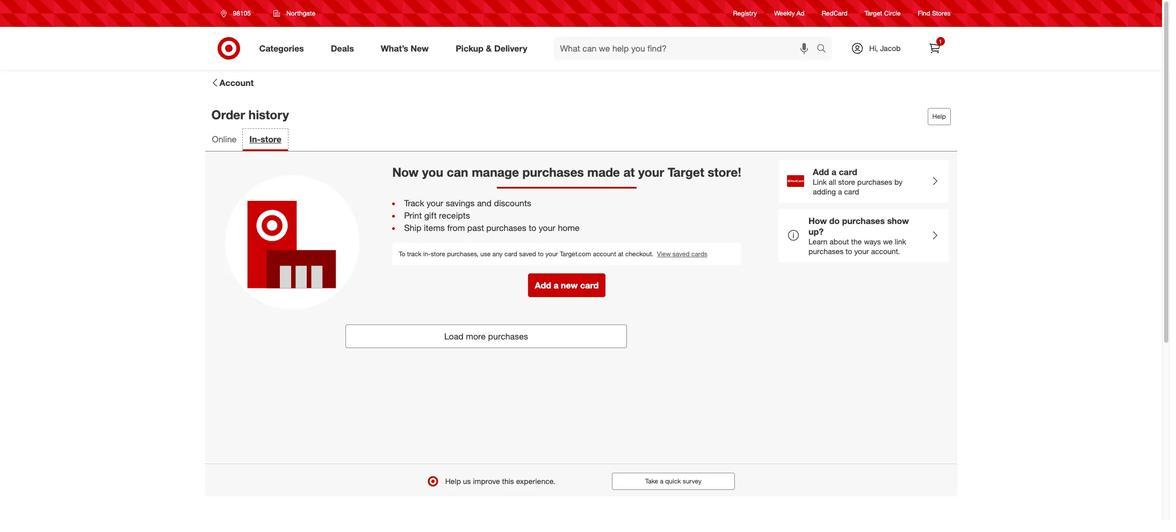 Task type: locate. For each thing, give the bounding box(es) containing it.
1 vertical spatial at
[[618, 250, 624, 258]]

a left new
[[554, 280, 559, 291]]

1 horizontal spatial add
[[813, 167, 829, 178]]

weekly ad link
[[775, 9, 805, 18]]

to
[[529, 223, 537, 233], [846, 247, 853, 256], [538, 250, 544, 258]]

can
[[447, 165, 469, 180]]

1 horizontal spatial store
[[431, 250, 446, 258]]

2 horizontal spatial store
[[839, 178, 856, 187]]

saved right any
[[519, 250, 537, 258]]

help
[[933, 112, 946, 121], [446, 477, 461, 486]]

jacob
[[881, 44, 901, 53]]

add
[[813, 167, 829, 178], [535, 280, 552, 291]]

what's
[[381, 43, 409, 54]]

1 horizontal spatial target
[[865, 9, 883, 17]]

98105 button
[[214, 4, 262, 23]]

card
[[839, 167, 858, 178], [845, 187, 860, 196], [505, 250, 518, 258], [581, 280, 599, 291]]

your down the
[[855, 247, 869, 256]]

2 vertical spatial store
[[431, 250, 446, 258]]

0 vertical spatial help
[[933, 112, 946, 121]]

1 horizontal spatial help
[[933, 112, 946, 121]]

in-
[[250, 134, 261, 144]]

find stores
[[919, 9, 951, 17]]

to inside the 'track your savings and discounts print gift receipts ship items from past purchases to your home'
[[529, 223, 537, 233]]

purchases inside button
[[488, 331, 528, 342]]

What can we help you find? suggestions appear below search field
[[554, 37, 820, 60]]

1 vertical spatial store
[[839, 178, 856, 187]]

purchases down discounts
[[487, 223, 527, 233]]

1 vertical spatial add
[[535, 280, 552, 291]]

we
[[883, 237, 893, 246]]

stores
[[933, 9, 951, 17]]

deals
[[331, 43, 354, 54]]

store right track
[[431, 250, 446, 258]]

store down history
[[261, 134, 282, 144]]

to inside how do purchases show up? learn about the ways we link purchases to your account.
[[846, 247, 853, 256]]

by
[[895, 178, 903, 187]]

up?
[[809, 227, 824, 237]]

store right all on the top of page
[[839, 178, 856, 187]]

learn
[[809, 237, 828, 246]]

to left target.com
[[538, 250, 544, 258]]

weekly
[[775, 9, 795, 17]]

1 link
[[923, 37, 947, 60]]

online link
[[206, 129, 243, 151]]

track
[[407, 250, 422, 258]]

target left circle
[[865, 9, 883, 17]]

view saved cards link
[[658, 250, 708, 258]]

target circle link
[[865, 9, 901, 18]]

target
[[865, 9, 883, 17], [668, 165, 705, 180]]

view
[[658, 250, 671, 258]]

add up adding
[[813, 167, 829, 178]]

account
[[220, 77, 254, 88]]

add a new card
[[535, 280, 599, 291]]

purchases right more
[[488, 331, 528, 342]]

a inside button
[[660, 478, 664, 486]]

search button
[[812, 37, 838, 62]]

purchases down the learn
[[809, 247, 844, 256]]

the
[[852, 237, 862, 246]]

take
[[646, 478, 659, 486]]

load
[[445, 331, 464, 342]]

help for help us improve this experience.
[[446, 477, 461, 486]]

find stores link
[[919, 9, 951, 18]]

purchases inside add a card link all store purchases by adding a card
[[858, 178, 893, 187]]

0 horizontal spatial saved
[[519, 250, 537, 258]]

take a quick survey button
[[612, 473, 736, 490]]

1 horizontal spatial saved
[[673, 250, 690, 258]]

0 horizontal spatial add
[[535, 280, 552, 291]]

0 horizontal spatial to
[[529, 223, 537, 233]]

a right take
[[660, 478, 664, 486]]

0 horizontal spatial help
[[446, 477, 461, 486]]

0 horizontal spatial store
[[261, 134, 282, 144]]

new
[[411, 43, 429, 54]]

store inside add a card link all store purchases by adding a card
[[839, 178, 856, 187]]

saved right view
[[673, 250, 690, 258]]

checkout.
[[626, 250, 654, 258]]

at
[[624, 165, 635, 180], [618, 250, 624, 258]]

to
[[399, 250, 406, 258]]

manage
[[472, 165, 519, 180]]

how do purchases show up? learn about the ways we link purchases to your account.
[[809, 216, 909, 256]]

card right any
[[505, 250, 518, 258]]

2 horizontal spatial to
[[846, 247, 853, 256]]

categories link
[[250, 37, 318, 60]]

your left target.com
[[546, 250, 558, 258]]

ship
[[404, 223, 422, 233]]

in-store
[[250, 134, 282, 144]]

at right made
[[624, 165, 635, 180]]

print
[[404, 210, 422, 221]]

target left 'store!'
[[668, 165, 705, 180]]

gift
[[425, 210, 437, 221]]

1 vertical spatial target
[[668, 165, 705, 180]]

your
[[639, 165, 665, 180], [427, 198, 444, 209], [539, 223, 556, 233], [855, 247, 869, 256], [546, 250, 558, 258]]

what's new link
[[372, 37, 443, 60]]

link
[[895, 237, 907, 246]]

search
[[812, 44, 838, 55]]

to down discounts
[[529, 223, 537, 233]]

add for add a card link all store purchases by adding a card
[[813, 167, 829, 178]]

pickup & delivery link
[[447, 37, 541, 60]]

find
[[919, 9, 931, 17]]

load more purchases
[[445, 331, 528, 342]]

add inside add a card link all store purchases by adding a card
[[813, 167, 829, 178]]

this
[[502, 477, 514, 486]]

made
[[588, 165, 620, 180]]

1 vertical spatial help
[[446, 477, 461, 486]]

deals link
[[322, 37, 368, 60]]

a
[[832, 167, 837, 178], [838, 187, 842, 196], [554, 280, 559, 291], [660, 478, 664, 486]]

receipts
[[439, 210, 470, 221]]

help inside button
[[933, 112, 946, 121]]

at right account
[[618, 250, 624, 258]]

card right all on the top of page
[[839, 167, 858, 178]]

to down the
[[846, 247, 853, 256]]

take a quick survey
[[646, 478, 702, 486]]

purchases left by
[[858, 178, 893, 187]]

a for add a card link all store purchases by adding a card
[[832, 167, 837, 178]]

add left new
[[535, 280, 552, 291]]

a right link on the right of page
[[832, 167, 837, 178]]

0 vertical spatial add
[[813, 167, 829, 178]]

to track in-store purchases, use any card saved to your target.com account at checkout. view saved cards
[[399, 250, 708, 258]]

account.
[[871, 247, 900, 256]]

0 vertical spatial store
[[261, 134, 282, 144]]

store
[[261, 134, 282, 144], [839, 178, 856, 187], [431, 250, 446, 258]]

items
[[424, 223, 445, 233]]

a for take a quick survey
[[660, 478, 664, 486]]

pickup
[[456, 43, 484, 54]]

order history
[[212, 107, 289, 122]]

savings
[[446, 198, 475, 209]]



Task type: vqa. For each thing, say whether or not it's contained in the screenshot.
play at the right
no



Task type: describe. For each thing, give the bounding box(es) containing it.
cards
[[692, 250, 708, 258]]

what's new
[[381, 43, 429, 54]]

history
[[249, 107, 289, 122]]

in-
[[424, 250, 431, 258]]

help button
[[928, 108, 951, 125]]

and
[[477, 198, 492, 209]]

from
[[448, 223, 465, 233]]

help for help
[[933, 112, 946, 121]]

account
[[593, 250, 617, 258]]

card right new
[[581, 280, 599, 291]]

northgate
[[286, 9, 316, 17]]

1
[[940, 38, 943, 45]]

redcard
[[822, 9, 848, 17]]

0 vertical spatial at
[[624, 165, 635, 180]]

add a new card link
[[528, 274, 606, 297]]

new
[[561, 280, 578, 291]]

categories
[[259, 43, 304, 54]]

home
[[558, 223, 580, 233]]

track
[[404, 198, 425, 209]]

1 horizontal spatial to
[[538, 250, 544, 258]]

ad
[[797, 9, 805, 17]]

now
[[393, 165, 419, 180]]

98105
[[233, 9, 251, 17]]

link
[[813, 178, 827, 187]]

a right adding
[[838, 187, 842, 196]]

any
[[493, 250, 503, 258]]

2 saved from the left
[[673, 250, 690, 258]]

add a card link all store purchases by adding a card
[[813, 167, 903, 196]]

purchases left made
[[523, 165, 584, 180]]

1 saved from the left
[[519, 250, 537, 258]]

do
[[830, 216, 840, 227]]

0 horizontal spatial target
[[668, 165, 705, 180]]

northgate button
[[267, 4, 323, 23]]

survey
[[683, 478, 702, 486]]

your right made
[[639, 165, 665, 180]]

a for add a new card
[[554, 280, 559, 291]]

target.com
[[560, 250, 592, 258]]

track your savings and discounts print gift receipts ship items from past purchases to your home
[[404, 198, 580, 233]]

target circle
[[865, 9, 901, 17]]

in-store link
[[243, 129, 288, 151]]

order
[[212, 107, 245, 122]]

use
[[481, 250, 491, 258]]

discounts
[[494, 198, 532, 209]]

your left the home
[[539, 223, 556, 233]]

your up gift
[[427, 198, 444, 209]]

registry link
[[734, 9, 758, 18]]

delivery
[[495, 43, 528, 54]]

hi, jacob
[[870, 44, 901, 53]]

0 vertical spatial target
[[865, 9, 883, 17]]

card right adding
[[845, 187, 860, 196]]

us
[[463, 477, 471, 486]]

ways
[[864, 237, 881, 246]]

help us improve this experience.
[[446, 477, 556, 486]]

online
[[212, 134, 237, 144]]

quick
[[666, 478, 681, 486]]

your inside how do purchases show up? learn about the ways we link purchases to your account.
[[855, 247, 869, 256]]

experience.
[[516, 477, 556, 486]]

all
[[829, 178, 837, 187]]

weekly ad
[[775, 9, 805, 17]]

add for add a new card
[[535, 280, 552, 291]]

pickup & delivery
[[456, 43, 528, 54]]

purchases,
[[447, 250, 479, 258]]

adding
[[813, 187, 836, 196]]

how
[[809, 216, 827, 227]]

you
[[422, 165, 444, 180]]

load more purchases button
[[346, 325, 627, 349]]

purchases inside the 'track your savings and discounts print gift receipts ship items from past purchases to your home'
[[487, 223, 527, 233]]

show
[[888, 216, 909, 227]]

past
[[468, 223, 484, 233]]

circle
[[885, 9, 901, 17]]

purchases up the
[[842, 216, 885, 227]]

now you can manage purchases made at your target store!
[[393, 165, 742, 180]]

&
[[486, 43, 492, 54]]

redcard link
[[822, 9, 848, 18]]

store!
[[708, 165, 742, 180]]

about
[[830, 237, 849, 246]]

improve
[[473, 477, 500, 486]]

account link
[[209, 76, 254, 90]]

registry
[[734, 9, 758, 17]]



